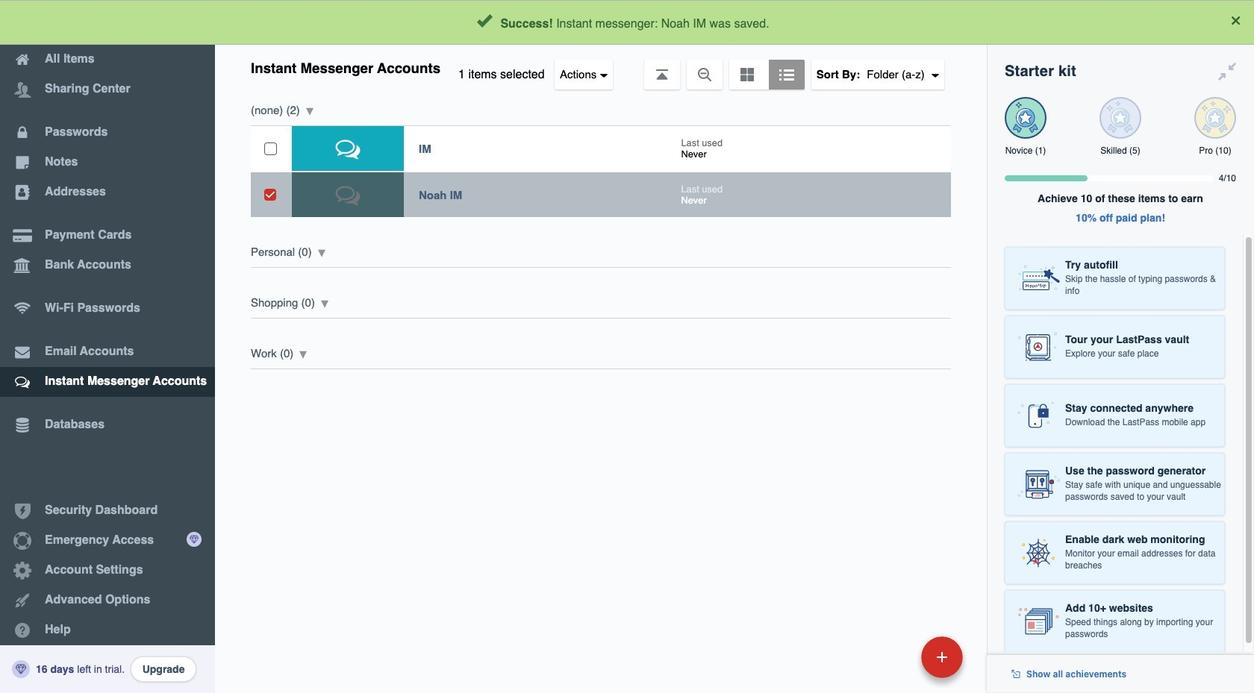 Task type: locate. For each thing, give the bounding box(es) containing it.
Search search field
[[360, 6, 957, 39]]

alert
[[0, 0, 1255, 45]]

vault options navigation
[[215, 45, 987, 90]]

new item navigation
[[819, 633, 972, 694]]

new item element
[[819, 636, 969, 679]]



Task type: describe. For each thing, give the bounding box(es) containing it.
search my vault text field
[[360, 6, 957, 39]]

main navigation navigation
[[0, 0, 215, 694]]



Task type: vqa. For each thing, say whether or not it's contained in the screenshot.
Main navigation NAVIGATION
yes



